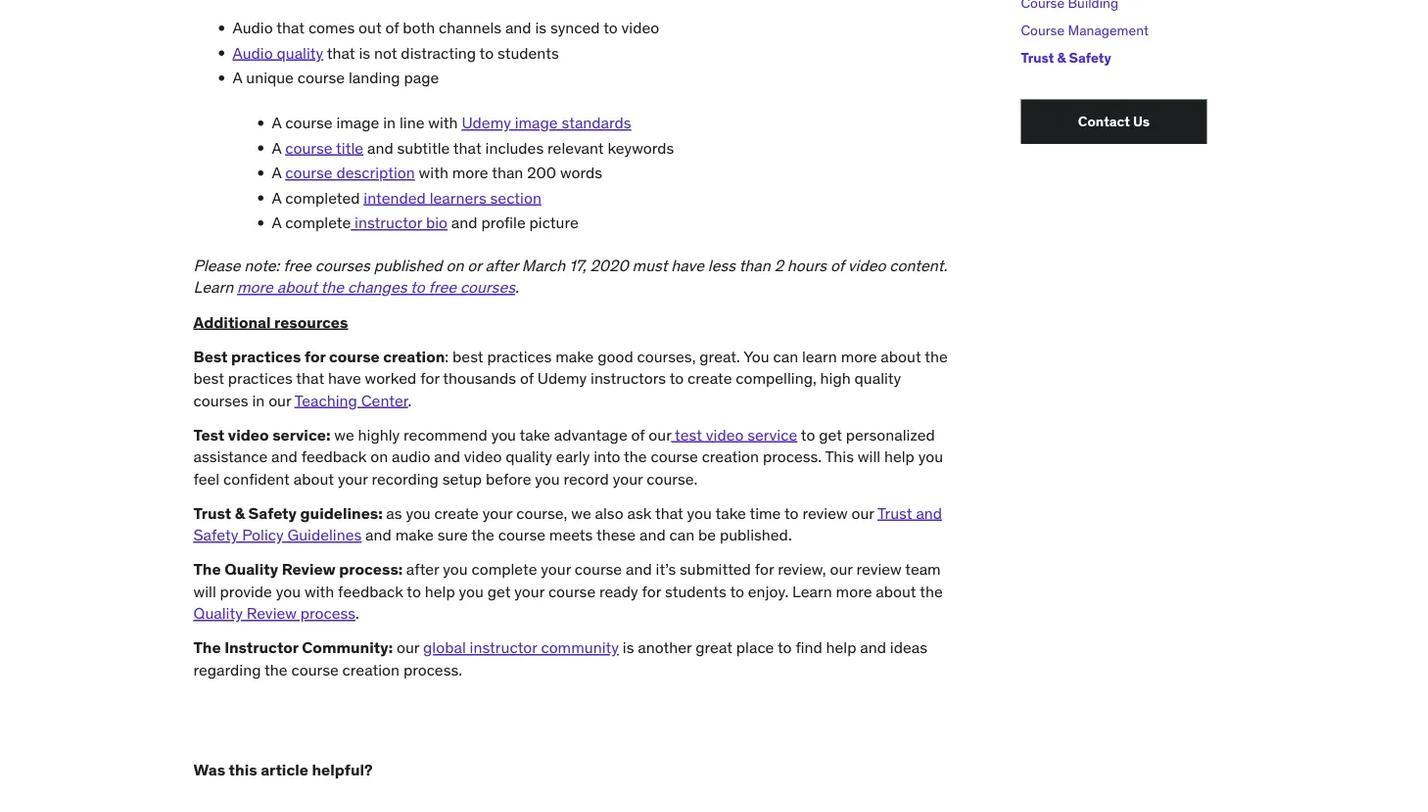 Task type: vqa. For each thing, say whether or not it's contained in the screenshot.
My
no



Task type: locate. For each thing, give the bounding box(es) containing it.
content.
[[890, 255, 947, 276]]

learn inside after you complete your course and it's submitted for review, our review team will provide you with feedback to help you get your course ready for students to enjoy. learn more about the quality review process .
[[792, 581, 832, 601]]

0 vertical spatial audio
[[233, 18, 273, 38]]

published.
[[720, 525, 792, 545]]

free down published
[[428, 277, 456, 297]]

2 horizontal spatial .
[[515, 277, 519, 297]]

0 horizontal spatial trust
[[193, 503, 231, 523]]

audio quality link
[[233, 43, 323, 63]]

and down service:
[[271, 447, 298, 467]]

learn
[[193, 277, 233, 297], [792, 581, 832, 601]]

with down subtitle
[[419, 163, 448, 183]]

create
[[688, 368, 732, 388], [434, 503, 479, 523]]

0 vertical spatial &
[[1057, 49, 1066, 66]]

guidelines:
[[300, 503, 383, 523]]

0 vertical spatial get
[[819, 425, 842, 445]]

process.
[[763, 447, 822, 467], [403, 660, 462, 680]]

and inside after you complete your course and it's submitted for review, our review team will provide you with feedback to help you get your course ready for students to enjoy. learn more about the quality review process .
[[626, 559, 652, 579]]

1 vertical spatial get
[[488, 581, 511, 601]]

you
[[744, 346, 769, 366]]

video right synced
[[622, 18, 659, 38]]

0 horizontal spatial we
[[334, 425, 354, 445]]

2 horizontal spatial safety
[[1069, 49, 1111, 66]]

help for will
[[884, 447, 915, 467]]

take up be
[[715, 503, 746, 523]]

take
[[520, 425, 550, 445], [715, 503, 746, 523]]

our inside the best practices make good courses, great. you can learn more about the best practices that have worked for thousands of udemy instructors to create compelling, high quality courses in our
[[269, 390, 291, 410]]

course inside to get personalized assistance and feedback on audio and video quality early into the course creation process. this will help you feel confident about your recording setup before you record your course.
[[651, 447, 698, 467]]

is left not
[[359, 43, 370, 63]]

setup
[[442, 469, 482, 489]]

image up includes
[[515, 112, 558, 133]]

process. inside to get personalized assistance and feedback on audio and video quality early into the course creation process. this will help you feel confident about your recording setup before you record your course.
[[763, 447, 822, 467]]

review left team
[[857, 559, 902, 579]]

our
[[269, 390, 291, 410], [649, 425, 671, 445], [852, 503, 874, 523], [830, 559, 853, 579], [397, 638, 419, 658]]

free
[[283, 255, 311, 276], [428, 277, 456, 297]]

1 vertical spatial learn
[[792, 581, 832, 601]]

will left provide
[[193, 581, 216, 601]]

course title link
[[285, 138, 363, 158]]

get inside after you complete your course and it's submitted for review, our review team will provide you with feedback to help you get your course ready for students to enjoy. learn more about the quality review process .
[[488, 581, 511, 601]]

help
[[884, 447, 915, 467], [425, 581, 455, 601], [826, 638, 856, 658]]

2 vertical spatial safety
[[193, 525, 238, 545]]

1 vertical spatial have
[[328, 368, 361, 388]]

1 horizontal spatial free
[[428, 277, 456, 297]]

a left the course description "link"
[[272, 163, 282, 183]]

quality up 'unique'
[[277, 43, 323, 63]]

. inside after you complete your course and it's submitted for review, our review team will provide you with feedback to help you get your course ready for students to enjoy. learn more about the quality review process .
[[356, 603, 359, 623]]

1 vertical spatial will
[[193, 581, 216, 601]]

than inside please note: free courses published on or after march 17, 2020 must have less than 2 hours of video content. learn
[[739, 255, 771, 276]]

1 horizontal spatial get
[[819, 425, 842, 445]]

more inside the best practices make good courses, great. you can learn more about the best practices that have worked for thousands of udemy instructors to create compelling, high quality courses in our
[[841, 346, 877, 366]]

thousands
[[443, 368, 516, 388]]

the instructor community: our global instructor community
[[193, 638, 619, 658]]

your down meets
[[541, 559, 571, 579]]

image up title
[[336, 112, 379, 133]]

the down instructor
[[264, 660, 288, 680]]

0 vertical spatial quality
[[277, 43, 323, 63]]

learn
[[802, 346, 837, 366]]

2 horizontal spatial courses
[[460, 277, 515, 297]]

resources
[[274, 312, 348, 332]]

udemy
[[462, 112, 511, 133], [538, 368, 587, 388]]

instructor right global
[[470, 638, 537, 658]]

have left less
[[671, 255, 704, 276]]

video inside to get personalized assistance and feedback on audio and video quality early into the course creation process. this will help you feel confident about your recording setup before you record your course.
[[464, 447, 502, 467]]

keywords
[[608, 138, 674, 158]]

on down highly
[[370, 447, 388, 467]]

1 vertical spatial review
[[857, 559, 902, 579]]

0 vertical spatial instructor
[[355, 213, 422, 233]]

make
[[556, 346, 594, 366], [395, 525, 434, 545]]

0 vertical spatial learn
[[193, 277, 233, 297]]

0 vertical spatial make
[[556, 346, 594, 366]]

with up process
[[305, 581, 334, 601]]

description
[[336, 163, 415, 183]]

2 vertical spatial quality
[[506, 447, 552, 467]]

and up team
[[916, 503, 942, 523]]

0 horizontal spatial help
[[425, 581, 455, 601]]

2 horizontal spatial is
[[623, 638, 634, 658]]

1 vertical spatial .
[[408, 390, 412, 410]]

safety
[[1069, 49, 1111, 66], [248, 503, 297, 523], [193, 525, 238, 545]]

for down resources
[[305, 346, 326, 366]]

0 horizontal spatial get
[[488, 581, 511, 601]]

0 horizontal spatial udemy
[[462, 112, 511, 133]]

that up audio quality link
[[276, 18, 305, 38]]

0 horizontal spatial safety
[[193, 525, 238, 545]]

and inside "audio that comes out of both channels and is synced to video audio quality that is not distracting to students"
[[505, 18, 531, 38]]

0 vertical spatial the
[[193, 559, 221, 579]]

that inside a course image in line with udemy image standards a course title and subtitle that includes relevant keywords a course description with more than 200 words a completed intended learners section a complete instructor bio and profile picture
[[453, 138, 482, 158]]

0 vertical spatial is
[[535, 18, 547, 38]]

the for the quality review process:
[[193, 559, 221, 579]]

1 vertical spatial is
[[359, 43, 370, 63]]

practices for best
[[487, 346, 552, 366]]

0 vertical spatial udemy
[[462, 112, 511, 133]]

udemy up advantage at bottom
[[538, 368, 587, 388]]

0 vertical spatial creation
[[383, 346, 445, 366]]

0 vertical spatial process.
[[763, 447, 822, 467]]

course
[[298, 68, 345, 88], [285, 112, 333, 133], [285, 138, 333, 158], [285, 163, 333, 183], [329, 346, 380, 366], [651, 447, 698, 467], [498, 525, 546, 545], [575, 559, 622, 579], [548, 581, 596, 601], [291, 660, 339, 680]]

in inside the best practices make good courses, great. you can learn more about the best practices that have worked for thousands of udemy instructors to create compelling, high quality courses in our
[[252, 390, 265, 410]]

of inside "audio that comes out of both channels and is synced to video audio quality that is not distracting to students"
[[385, 18, 399, 38]]

0 horizontal spatial can
[[669, 525, 695, 545]]

1 horizontal spatial on
[[446, 255, 464, 276]]

video left content.
[[848, 255, 886, 276]]

advantage
[[554, 425, 628, 445]]

and down as
[[365, 525, 392, 545]]

safety inside course management trust & safety
[[1069, 49, 1111, 66]]

1 vertical spatial process.
[[403, 660, 462, 680]]

that down best practices for course creation :
[[296, 368, 324, 388]]

0 horizontal spatial complete
[[285, 213, 351, 233]]

learn down please
[[193, 277, 233, 297]]

about inside after you complete your course and it's submitted for review, our review team will provide you with feedback to help you get your course ready for students to enjoy. learn more about the quality review process .
[[876, 581, 916, 601]]

0 vertical spatial .
[[515, 277, 519, 297]]

practices
[[231, 346, 301, 366], [487, 346, 552, 366], [228, 368, 293, 388]]

course down trust & safety guidelines: as you create your course, we also ask that you take time to review our
[[498, 525, 546, 545]]

our down this
[[852, 503, 874, 523]]

udemy image standards link
[[462, 112, 631, 133]]

compelling,
[[736, 368, 817, 388]]

best
[[453, 346, 483, 366], [193, 368, 224, 388]]

2 horizontal spatial quality
[[855, 368, 901, 388]]

meets
[[549, 525, 593, 545]]

safety for trust & safety guidelines: as you create your course, we also ask that you take time to review our
[[248, 503, 297, 523]]

it's
[[656, 559, 676, 579]]

2 vertical spatial courses
[[193, 390, 248, 410]]

2 image from the left
[[515, 112, 558, 133]]

& down course
[[1057, 49, 1066, 66]]

more up the high
[[841, 346, 877, 366]]

the right into
[[624, 447, 647, 467]]

. down profile
[[515, 277, 519, 297]]

quality inside the best practices make good courses, great. you can learn more about the best practices that have worked for thousands of udemy instructors to create compelling, high quality courses in our
[[855, 368, 901, 388]]

than
[[492, 163, 523, 183], [739, 255, 771, 276]]

0 horizontal spatial .
[[356, 603, 359, 623]]

to down "channels"
[[480, 43, 494, 63]]

1 vertical spatial help
[[425, 581, 455, 601]]

the down team
[[920, 581, 943, 601]]

1 vertical spatial udemy
[[538, 368, 587, 388]]

courses down the or at the top of the page
[[460, 277, 515, 297]]

take up before
[[520, 425, 550, 445]]

for down it's on the bottom left
[[642, 581, 661, 601]]

1 horizontal spatial we
[[571, 503, 591, 523]]

2 vertical spatial creation
[[342, 660, 400, 680]]

make down as
[[395, 525, 434, 545]]

1 vertical spatial complete
[[472, 559, 537, 579]]

feedback inside to get personalized assistance and feedback on audio and video quality early into the course creation process. this will help you feel confident about your recording setup before you record your course.
[[301, 447, 367, 467]]

quality
[[277, 43, 323, 63], [855, 368, 901, 388], [506, 447, 552, 467]]

safety inside trust and safety policy guidelines
[[193, 525, 238, 545]]

the inside is another great place to find help and ideas regarding the course creation process.
[[264, 660, 288, 680]]

than left 2
[[739, 255, 771, 276]]

in up assistance in the bottom of the page
[[252, 390, 265, 410]]

safety left policy
[[193, 525, 238, 545]]

is another great place to find help and ideas regarding the course creation process.
[[193, 638, 928, 680]]

2 the from the top
[[193, 638, 221, 658]]

process:
[[339, 559, 403, 579]]

after right the or at the top of the page
[[485, 255, 518, 276]]

students down synced
[[498, 43, 559, 63]]

0 vertical spatial review
[[282, 559, 336, 579]]

we
[[334, 425, 354, 445], [571, 503, 591, 523]]

safety down 'course management' link
[[1069, 49, 1111, 66]]

your
[[338, 469, 368, 489], [613, 469, 643, 489], [483, 503, 513, 523], [541, 559, 571, 579], [515, 581, 545, 601]]

1 horizontal spatial image
[[515, 112, 558, 133]]

get
[[819, 425, 842, 445], [488, 581, 511, 601]]

highly
[[358, 425, 400, 445]]

1 horizontal spatial take
[[715, 503, 746, 523]]

1 vertical spatial creation
[[702, 447, 759, 467]]

2020
[[590, 255, 629, 276]]

a left completed
[[272, 188, 282, 208]]

creation inside to get personalized assistance and feedback on audio and video quality early into the course creation process. this will help you feel confident about your recording setup before you record your course.
[[702, 447, 759, 467]]

that for practices
[[296, 368, 324, 388]]

and make sure the course meets these and can be published.
[[362, 525, 792, 545]]

about up the guidelines: on the bottom left
[[294, 469, 334, 489]]

that for that
[[327, 43, 355, 63]]

0 vertical spatial than
[[492, 163, 523, 183]]

a
[[233, 68, 242, 88], [272, 112, 282, 133], [272, 138, 282, 158], [272, 163, 282, 183], [272, 188, 282, 208], [272, 213, 282, 233]]

2 horizontal spatial help
[[884, 447, 915, 467]]

trust for trust & safety guidelines: as you create your course, we also ask that you take time to review our
[[193, 503, 231, 523]]

0 vertical spatial students
[[498, 43, 559, 63]]

the for the instructor community: our global instructor community
[[193, 638, 221, 658]]

trust & safety guidelines: as you create your course, we also ask that you take time to review our
[[193, 503, 878, 523]]

get up global instructor community link
[[488, 581, 511, 601]]

process. down service
[[763, 447, 822, 467]]

subtitle
[[397, 138, 450, 158]]

worked
[[365, 368, 417, 388]]

the up provide
[[193, 559, 221, 579]]

trust down feel
[[193, 503, 231, 523]]

1 vertical spatial on
[[370, 447, 388, 467]]

. down worked
[[408, 390, 412, 410]]

unique
[[246, 68, 294, 88]]

learn inside please note: free courses published on or after march 17, 2020 must have less than 2 hours of video content. learn
[[193, 277, 233, 297]]

0 vertical spatial have
[[671, 255, 704, 276]]

0 horizontal spatial will
[[193, 581, 216, 601]]

great
[[696, 638, 733, 658]]

1 horizontal spatial best
[[453, 346, 483, 366]]

to down courses,
[[670, 368, 684, 388]]

to up the instructor community: our global instructor community
[[407, 581, 421, 601]]

17,
[[569, 255, 586, 276]]

0 horizontal spatial than
[[492, 163, 523, 183]]

published
[[374, 255, 442, 276]]

have inside please note: free courses published on or after march 17, 2020 must have less than 2 hours of video content. learn
[[671, 255, 704, 276]]

our inside after you complete your course and it's submitted for review, our review team will provide you with feedback to help you get your course ready for students to enjoy. learn more about the quality review process .
[[830, 559, 853, 579]]

have up teaching center link at the left of page
[[328, 368, 361, 388]]

video down test video service: we highly recommend you take advantage of our test video service
[[464, 447, 502, 467]]

1 horizontal spatial udemy
[[538, 368, 587, 388]]

title
[[336, 138, 363, 158]]

0 vertical spatial free
[[283, 255, 311, 276]]

complete down completed
[[285, 213, 351, 233]]

in inside a course image in line with udemy image standards a course title and subtitle that includes relevant keywords a course description with more than 200 words a completed intended learners section a complete instructor bio and profile picture
[[383, 112, 396, 133]]

into
[[594, 447, 621, 467]]

0 horizontal spatial best
[[193, 368, 224, 388]]

quality up before
[[506, 447, 552, 467]]

your down into
[[613, 469, 643, 489]]

safety up policy
[[248, 503, 297, 523]]

audio
[[233, 18, 273, 38], [233, 43, 273, 63]]

1 vertical spatial students
[[665, 581, 727, 601]]

.
[[515, 277, 519, 297], [408, 390, 412, 410], [356, 603, 359, 623]]

management
[[1068, 21, 1149, 39]]

the
[[193, 559, 221, 579], [193, 638, 221, 658]]

ready
[[599, 581, 638, 601]]

courses up test
[[193, 390, 248, 410]]

2
[[774, 255, 784, 276]]

more right enjoy.
[[836, 581, 872, 601]]

make inside the best practices make good courses, great. you can learn more about the best practices that have worked for thousands of udemy instructors to create compelling, high quality courses in our
[[556, 346, 594, 366]]

trust inside trust and safety policy guidelines
[[878, 503, 912, 523]]

have inside the best practices make good courses, great. you can learn more about the best practices that have worked for thousands of udemy instructors to create compelling, high quality courses in our
[[328, 368, 361, 388]]

more
[[452, 163, 488, 183], [237, 277, 273, 297], [841, 346, 877, 366], [836, 581, 872, 601]]

that
[[276, 18, 305, 38], [327, 43, 355, 63], [453, 138, 482, 158], [296, 368, 324, 388], [655, 503, 683, 523]]

test video service link
[[671, 425, 798, 445]]

can up compelling,
[[773, 346, 798, 366]]

trust and safety policy guidelines link
[[193, 503, 942, 545]]

of inside the best practices make good courses, great. you can learn more about the best practices that have worked for thousands of udemy instructors to create compelling, high quality courses in our
[[520, 368, 534, 388]]

make left good
[[556, 346, 594, 366]]

must
[[632, 255, 667, 276]]

for up enjoy.
[[755, 559, 774, 579]]

1 horizontal spatial than
[[739, 255, 771, 276]]

create up sure
[[434, 503, 479, 523]]

review down the "guidelines"
[[282, 559, 336, 579]]

of right out
[[385, 18, 399, 38]]

0 vertical spatial feedback
[[301, 447, 367, 467]]

0 vertical spatial create
[[688, 368, 732, 388]]

will right this
[[858, 447, 881, 467]]

feedback inside after you complete your course and it's submitted for review, our review team will provide you with feedback to help you get your course ready for students to enjoy. learn more about the quality review process .
[[338, 581, 403, 601]]

course up the ready
[[575, 559, 622, 579]]

is left synced
[[535, 18, 547, 38]]

1 vertical spatial in
[[252, 390, 265, 410]]

0 vertical spatial help
[[884, 447, 915, 467]]

on inside please note: free courses published on or after march 17, 2020 must have less than 2 hours of video content. learn
[[446, 255, 464, 276]]

1 horizontal spatial in
[[383, 112, 396, 133]]

0 horizontal spatial have
[[328, 368, 361, 388]]

a left 'unique'
[[233, 68, 242, 88]]

review inside after you complete your course and it's submitted for review, our review team will provide you with feedback to help you get your course ready for students to enjoy. learn more about the quality review process .
[[247, 603, 297, 623]]

1 the from the top
[[193, 559, 221, 579]]

that inside the best practices make good courses, great. you can learn more about the best practices that have worked for thousands of udemy instructors to create compelling, high quality courses in our
[[296, 368, 324, 388]]

with inside after you complete your course and it's submitted for review, our review team will provide you with feedback to help you get your course ready for students to enjoy. learn more about the quality review process .
[[305, 581, 334, 601]]

time
[[750, 503, 781, 523]]

1 horizontal spatial process.
[[763, 447, 822, 467]]

instructor
[[224, 638, 299, 658]]

0 horizontal spatial free
[[283, 255, 311, 276]]

0 horizontal spatial in
[[252, 390, 265, 410]]

with right line
[[428, 112, 458, 133]]

. up community:
[[356, 603, 359, 623]]

we up the and make sure the course meets these and can be published. at the bottom of the page
[[571, 503, 591, 523]]

0 vertical spatial with
[[428, 112, 458, 133]]

more up learners
[[452, 163, 488, 183]]

the inside to get personalized assistance and feedback on audio and video quality early into the course creation process. this will help you feel confident about your recording setup before you record your course.
[[624, 447, 647, 467]]

creation down community:
[[342, 660, 400, 680]]

udemy inside a course image in line with udemy image standards a course title and subtitle that includes relevant keywords a course description with more than 200 words a completed intended learners section a complete instructor bio and profile picture
[[462, 112, 511, 133]]

to inside the best practices make good courses, great. you can learn more about the best practices that have worked for thousands of udemy instructors to create compelling, high quality courses in our
[[670, 368, 684, 388]]

0 vertical spatial on
[[446, 255, 464, 276]]

submitted
[[680, 559, 751, 579]]

0 horizontal spatial learn
[[193, 277, 233, 297]]

2 vertical spatial is
[[623, 638, 634, 658]]

the up regarding
[[193, 638, 221, 658]]

audio up audio quality link
[[233, 18, 273, 38]]

of right hours
[[831, 255, 844, 276]]

1 horizontal spatial have
[[671, 255, 704, 276]]

for
[[305, 346, 326, 366], [420, 368, 440, 388], [755, 559, 774, 579], [642, 581, 661, 601]]

the
[[321, 277, 344, 297], [925, 346, 948, 366], [624, 447, 647, 467], [471, 525, 494, 545], [920, 581, 943, 601], [264, 660, 288, 680]]

1 horizontal spatial safety
[[248, 503, 297, 523]]

that for course
[[453, 138, 482, 158]]

please
[[193, 255, 240, 276]]

to right service
[[801, 425, 815, 445]]

record
[[564, 469, 609, 489]]

about up personalized
[[881, 346, 921, 366]]

0 horizontal spatial after
[[406, 559, 439, 579]]

help inside after you complete your course and it's submitted for review, our review team will provide you with feedback to help you get your course ready for students to enjoy. learn more about the quality review process .
[[425, 581, 455, 601]]

1 horizontal spatial review
[[857, 559, 902, 579]]

picture
[[529, 213, 579, 233]]

1 vertical spatial after
[[406, 559, 439, 579]]

1 horizontal spatial create
[[688, 368, 732, 388]]

quality inside "audio that comes out of both channels and is synced to video audio quality that is not distracting to students"
[[277, 43, 323, 63]]

1 horizontal spatial quality
[[506, 447, 552, 467]]

free inside please note: free courses published on or after march 17, 2020 must have less than 2 hours of video content. learn
[[283, 255, 311, 276]]

1 vertical spatial best
[[193, 368, 224, 388]]

image
[[336, 112, 379, 133], [515, 112, 558, 133]]

0 horizontal spatial is
[[359, 43, 370, 63]]

as
[[386, 503, 402, 523]]

& inside course management trust & safety
[[1057, 49, 1066, 66]]

help inside to get personalized assistance and feedback on audio and video quality early into the course creation process. this will help you feel confident about your recording setup before you record your course.
[[884, 447, 915, 467]]

0 horizontal spatial &
[[235, 503, 245, 523]]

we left highly
[[334, 425, 354, 445]]

you
[[491, 425, 516, 445], [918, 447, 943, 467], [535, 469, 560, 489], [406, 503, 431, 523], [687, 503, 712, 523], [443, 559, 468, 579], [276, 581, 301, 601], [459, 581, 484, 601]]

about down team
[[876, 581, 916, 601]]

safety for trust and safety policy guidelines
[[193, 525, 238, 545]]

1 horizontal spatial &
[[1057, 49, 1066, 66]]

more inside a course image in line with udemy image standards a course title and subtitle that includes relevant keywords a course description with more than 200 words a completed intended learners section a complete instructor bio and profile picture
[[452, 163, 488, 183]]



Task type: describe. For each thing, give the bounding box(es) containing it.
the inside the best practices make good courses, great. you can learn more about the best practices that have worked for thousands of udemy instructors to create compelling, high quality courses in our
[[925, 346, 948, 366]]

course management link
[[1021, 21, 1149, 39]]

assistance
[[193, 447, 268, 467]]

will inside after you complete your course and it's submitted for review, our review team will provide you with feedback to help you get your course ready for students to enjoy. learn more about the quality review process .
[[193, 581, 216, 601]]

contact us
[[1078, 112, 1150, 130]]

create inside the best practices make good courses, great. you can learn more about the best practices that have worked for thousands of udemy instructors to create compelling, high quality courses in our
[[688, 368, 732, 388]]

help for to
[[425, 581, 455, 601]]

best practices for course creation :
[[193, 346, 453, 366]]

comes
[[308, 18, 355, 38]]

teaching center .
[[295, 390, 412, 410]]

and up description
[[367, 138, 393, 158]]

personalized
[[846, 425, 935, 445]]

more about the changes to free courses .
[[237, 277, 519, 297]]

students inside after you complete your course and it's submitted for review, our review team will provide you with feedback to help you get your course ready for students to enjoy. learn more about the quality review process .
[[665, 581, 727, 601]]

synced
[[550, 18, 600, 38]]

students inside "audio that comes out of both channels and is synced to video audio quality that is not distracting to students"
[[498, 43, 559, 63]]

process
[[300, 603, 356, 623]]

also
[[595, 503, 624, 523]]

course,
[[516, 503, 568, 523]]

after you complete your course and it's submitted for review, our review team will provide you with feedback to help you get your course ready for students to enjoy. learn more about the quality review process .
[[193, 559, 943, 623]]

relevant
[[548, 138, 604, 158]]

1 vertical spatial make
[[395, 525, 434, 545]]

after inside after you complete your course and it's submitted for review, our review team will provide you with feedback to help you get your course ready for students to enjoy. learn more about the quality review process .
[[406, 559, 439, 579]]

for inside the best practices make good courses, great. you can learn more about the best practices that have worked for thousands of udemy instructors to create compelling, high quality courses in our
[[420, 368, 440, 388]]

standards
[[562, 112, 631, 133]]

additional resources
[[193, 312, 348, 332]]

these
[[596, 525, 636, 545]]

and down learners
[[451, 213, 478, 233]]

process. inside is another great place to find help and ideas regarding the course creation process.
[[403, 660, 462, 680]]

courses inside please note: free courses published on or after march 17, 2020 must have less than 2 hours of video content. learn
[[315, 255, 370, 276]]

intended
[[364, 188, 426, 208]]

to down published
[[410, 277, 425, 297]]

than inside a course image in line with udemy image standards a course title and subtitle that includes relevant keywords a course description with more than 200 words a completed intended learners section a complete instructor bio and profile picture
[[492, 163, 523, 183]]

a course image in line with udemy image standards a course title and subtitle that includes relevant keywords a course description with more than 200 words a completed intended learners section a complete instructor bio and profile picture
[[272, 112, 674, 233]]

more about the changes to free courses link
[[237, 277, 515, 297]]

audio that comes out of both channels and is synced to video audio quality that is not distracting to students
[[233, 18, 659, 63]]

1 vertical spatial &
[[235, 503, 245, 523]]

to down submitted
[[730, 581, 744, 601]]

to right synced
[[603, 18, 618, 38]]

course down audio quality link
[[298, 68, 345, 88]]

instructor inside a course image in line with udemy image standards a course title and subtitle that includes relevant keywords a course description with more than 200 words a completed intended learners section a complete instructor bio and profile picture
[[355, 213, 422, 233]]

1 vertical spatial with
[[419, 163, 448, 183]]

provide
[[220, 581, 272, 601]]

to inside is another great place to find help and ideas regarding the course creation process.
[[778, 638, 792, 658]]

1 horizontal spatial .
[[408, 390, 412, 410]]

course.
[[647, 469, 698, 489]]

and down "recommend"
[[434, 447, 460, 467]]

includes
[[485, 138, 544, 158]]

quality inside to get personalized assistance and feedback on audio and video quality early into the course creation process. this will help you feel confident about your recording setup before you record your course.
[[506, 447, 552, 467]]

our left global
[[397, 638, 419, 658]]

the up resources
[[321, 277, 344, 297]]

best practices make good courses, great. you can learn more about the best practices that have worked for thousands of udemy instructors to create compelling, high quality courses in our
[[193, 346, 948, 410]]

additional
[[193, 312, 271, 332]]

course inside is another great place to find help and ideas regarding the course creation process.
[[291, 660, 339, 680]]

about up resources
[[277, 277, 317, 297]]

article
[[261, 760, 308, 780]]

regarding
[[193, 660, 261, 680]]

distracting
[[401, 43, 476, 63]]

a down 'unique'
[[272, 112, 282, 133]]

channels
[[439, 18, 502, 38]]

course up course title "link"
[[285, 112, 333, 133]]

both
[[403, 18, 435, 38]]

0 horizontal spatial review
[[803, 503, 848, 523]]

instructor bio link
[[351, 213, 448, 233]]

course up completed
[[285, 163, 333, 183]]

about inside to get personalized assistance and feedback on audio and video quality early into the course creation process. this will help you feel confident about your recording setup before you record your course.
[[294, 469, 334, 489]]

be
[[698, 525, 716, 545]]

complete inside a course image in line with udemy image standards a course title and subtitle that includes relevant keywords a course description with more than 200 words a completed intended learners section a complete instructor bio and profile picture
[[285, 213, 351, 233]]

practices for best
[[231, 346, 301, 366]]

trust and safety policy guidelines
[[193, 503, 942, 545]]

2 audio from the top
[[233, 43, 273, 63]]

this
[[825, 447, 854, 467]]

teaching
[[295, 390, 357, 410]]

policy
[[242, 525, 284, 545]]

course
[[1021, 21, 1065, 39]]

1 vertical spatial free
[[428, 277, 456, 297]]

1 horizontal spatial is
[[535, 18, 547, 38]]

of inside please note: free courses published on or after march 17, 2020 must have less than 2 hours of video content. learn
[[831, 255, 844, 276]]

out
[[359, 18, 382, 38]]

test video service: we highly recommend you take advantage of our test video service
[[193, 425, 798, 445]]

a left course title "link"
[[272, 138, 282, 158]]

the quality review process:
[[193, 559, 406, 579]]

and inside is another great place to find help and ideas regarding the course creation process.
[[860, 638, 886, 658]]

team
[[905, 559, 941, 579]]

trust inside course management trust & safety
[[1021, 49, 1054, 66]]

was this article helpful?
[[193, 760, 373, 780]]

course left title
[[285, 138, 333, 158]]

early
[[556, 447, 590, 467]]

on inside to get personalized assistance and feedback on audio and video quality early into the course creation process. this will help you feel confident about your recording setup before you record your course.
[[370, 447, 388, 467]]

to right time
[[785, 503, 799, 523]]

teaching center link
[[295, 390, 408, 410]]

quality inside after you complete your course and it's submitted for review, our review team will provide you with feedback to help you get your course ready for students to enjoy. learn more about the quality review process .
[[193, 603, 243, 623]]

1 vertical spatial we
[[571, 503, 591, 523]]

section
[[490, 188, 542, 208]]

a unique course landing page
[[233, 68, 439, 88]]

sure
[[438, 525, 468, 545]]

great.
[[700, 346, 740, 366]]

is inside is another great place to find help and ideas regarding the course creation process.
[[623, 638, 634, 658]]

not
[[374, 43, 397, 63]]

or
[[467, 255, 481, 276]]

of right advantage at bottom
[[631, 425, 645, 445]]

contact us button
[[1021, 99, 1207, 144]]

can inside the best practices make good courses, great. you can learn more about the best practices that have worked for thousands of udemy instructors to create compelling, high quality courses in our
[[773, 346, 798, 366]]

a up note:
[[272, 213, 282, 233]]

your up the guidelines: on the bottom left
[[338, 469, 368, 489]]

creation inside is another great place to find help and ideas regarding the course creation process.
[[342, 660, 400, 680]]

0 vertical spatial quality
[[224, 559, 278, 579]]

center
[[361, 390, 408, 410]]

the inside after you complete your course and it's submitted for review, our review team will provide you with feedback to help you get your course ready for students to enjoy. learn more about the quality review process .
[[920, 581, 943, 601]]

udemy inside the best practices make good courses, great. you can learn more about the best practices that have worked for thousands of udemy instructors to create compelling, high quality courses in our
[[538, 368, 587, 388]]

ask
[[627, 503, 652, 523]]

global instructor community link
[[423, 638, 619, 658]]

test
[[193, 425, 225, 445]]

1 vertical spatial take
[[715, 503, 746, 523]]

about inside the best practices make good courses, great. you can learn more about the best practices that have worked for thousands of udemy instructors to create compelling, high quality courses in our
[[881, 346, 921, 366]]

words
[[560, 163, 602, 183]]

more inside after you complete your course and it's submitted for review, our review team will provide you with feedback to help you get your course ready for students to enjoy. learn more about the quality review process .
[[836, 581, 872, 601]]

your down before
[[483, 503, 513, 523]]

bio
[[426, 213, 448, 233]]

test
[[675, 425, 702, 445]]

1 audio from the top
[[233, 18, 273, 38]]

review inside after you complete your course and it's submitted for review, our review team will provide you with feedback to help you get your course ready for students to enjoy. learn more about the quality review process .
[[857, 559, 902, 579]]

contact
[[1078, 112, 1130, 130]]

video right the test
[[706, 425, 744, 445]]

ideas
[[890, 638, 928, 658]]

confident
[[223, 469, 290, 489]]

your up global instructor community link
[[515, 581, 545, 601]]

please note: free courses published on or after march 17, 2020 must have less than 2 hours of video content. learn
[[193, 255, 947, 297]]

get inside to get personalized assistance and feedback on audio and video quality early into the course creation process. this will help you feel confident about your recording setup before you record your course.
[[819, 425, 842, 445]]

us
[[1133, 112, 1150, 130]]

to get personalized assistance and feedback on audio and video quality early into the course creation process. this will help you feel confident about your recording setup before you record your course.
[[193, 425, 943, 489]]

trust & safety link
[[1021, 49, 1111, 66]]

video inside "audio that comes out of both channels and is synced to video audio quality that is not distracting to students"
[[622, 18, 659, 38]]

this
[[229, 760, 257, 780]]

the right sure
[[471, 525, 494, 545]]

high
[[820, 368, 851, 388]]

and inside trust and safety policy guidelines
[[916, 503, 942, 523]]

0 horizontal spatial take
[[520, 425, 550, 445]]

help inside is another great place to find help and ideas regarding the course creation process.
[[826, 638, 856, 658]]

good
[[598, 346, 633, 366]]

that right ask
[[655, 503, 683, 523]]

helpful?
[[312, 760, 373, 780]]

will inside to get personalized assistance and feedback on audio and video quality early into the course creation process. this will help you feel confident about your recording setup before you record your course.
[[858, 447, 881, 467]]

video up assistance in the bottom of the page
[[228, 425, 269, 445]]

after inside please note: free courses published on or after march 17, 2020 must have less than 2 hours of video content. learn
[[485, 255, 518, 276]]

service
[[748, 425, 798, 445]]

0 vertical spatial we
[[334, 425, 354, 445]]

profile
[[481, 213, 526, 233]]

complete inside after you complete your course and it's submitted for review, our review team will provide you with feedback to help you get your course ready for students to enjoy. learn more about the quality review process .
[[472, 559, 537, 579]]

trust for trust and safety policy guidelines
[[878, 503, 912, 523]]

1 vertical spatial courses
[[460, 277, 515, 297]]

community
[[541, 638, 619, 658]]

1 vertical spatial create
[[434, 503, 479, 523]]

course up worked
[[329, 346, 380, 366]]

to inside to get personalized assistance and feedback on audio and video quality early into the course creation process. this will help you feel confident about your recording setup before you record your course.
[[801, 425, 815, 445]]

video inside please note: free courses published on or after march 17, 2020 must have less than 2 hours of video content. learn
[[848, 255, 886, 276]]

1 horizontal spatial instructor
[[470, 638, 537, 658]]

1 image from the left
[[336, 112, 379, 133]]

more down note:
[[237, 277, 273, 297]]

course left the ready
[[548, 581, 596, 601]]

courses inside the best practices make good courses, great. you can learn more about the best practices that have worked for thousands of udemy instructors to create compelling, high quality courses in our
[[193, 390, 248, 410]]

our left the test
[[649, 425, 671, 445]]

was
[[193, 760, 225, 780]]

200
[[527, 163, 556, 183]]

and down ask
[[640, 525, 666, 545]]

1 vertical spatial can
[[669, 525, 695, 545]]

quality review process link
[[193, 603, 356, 623]]



